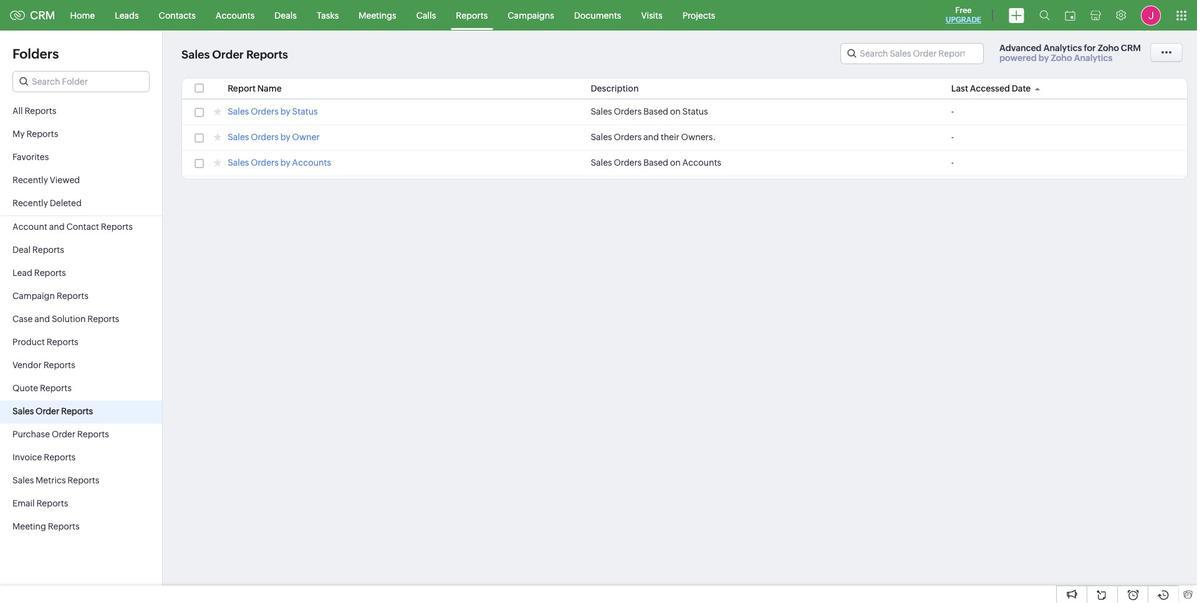 Task type: describe. For each thing, give the bounding box(es) containing it.
reports down campaign reports link
[[87, 314, 119, 324]]

sales orders by accounts link
[[228, 158, 331, 170]]

0 vertical spatial and
[[644, 132, 659, 142]]

orders for sales orders based on status
[[614, 107, 642, 117]]

account
[[12, 222, 47, 232]]

sales orders based on status
[[591, 107, 708, 117]]

email reports link
[[0, 493, 162, 516]]

name
[[257, 84, 282, 94]]

2 horizontal spatial accounts
[[683, 158, 722, 168]]

analytics down calendar icon
[[1075, 53, 1113, 63]]

recently for recently viewed
[[12, 175, 48, 185]]

visits link
[[632, 0, 673, 30]]

upgrade
[[946, 16, 982, 24]]

leads
[[115, 10, 139, 20]]

invoice reports link
[[0, 447, 162, 470]]

folders
[[12, 46, 59, 62]]

account and contact reports link
[[0, 216, 162, 240]]

orders for sales orders based on accounts
[[614, 158, 642, 168]]

- for sales orders and their owners.
[[952, 132, 954, 142]]

deal reports link
[[0, 240, 162, 263]]

tasks link
[[307, 0, 349, 30]]

sales orders by status link
[[228, 107, 318, 119]]

0 vertical spatial sales order reports
[[182, 48, 288, 61]]

contacts link
[[149, 0, 206, 30]]

favorites
[[12, 152, 49, 162]]

email
[[12, 499, 35, 509]]

sales metrics reports
[[12, 476, 99, 486]]

recently viewed link
[[0, 170, 162, 193]]

reports inside "link"
[[43, 361, 75, 371]]

sales metrics reports link
[[0, 470, 162, 493]]

based for accounts
[[644, 158, 669, 168]]

deals
[[275, 10, 297, 20]]

2 status from the left
[[683, 107, 708, 117]]

deal
[[12, 245, 31, 255]]

Search Folder text field
[[13, 72, 149, 92]]

crm inside advanced analytics for zoho crm powered by zoho analytics
[[1121, 43, 1142, 53]]

on for status
[[670, 107, 681, 117]]

all
[[12, 106, 23, 116]]

account and contact reports
[[12, 222, 133, 232]]

free upgrade
[[946, 6, 982, 24]]

advanced analytics for zoho crm powered by zoho analytics
[[1000, 43, 1142, 63]]

lead
[[12, 268, 32, 278]]

campaigns link
[[498, 0, 564, 30]]

visits
[[642, 10, 663, 20]]

deleted
[[50, 198, 82, 208]]

calls
[[417, 10, 436, 20]]

email reports
[[12, 499, 68, 509]]

profile element
[[1134, 0, 1169, 30]]

powered
[[1000, 53, 1037, 63]]

orders for sales orders by accounts
[[251, 158, 279, 168]]

documents link
[[564, 0, 632, 30]]

reports right 'contact' in the top of the page
[[101, 222, 133, 232]]

reports up 'campaign reports'
[[34, 268, 66, 278]]

product
[[12, 337, 45, 347]]

accounts link
[[206, 0, 265, 30]]

1 vertical spatial sales order reports
[[12, 407, 93, 417]]

sales orders based on accounts
[[591, 158, 722, 168]]

home
[[70, 10, 95, 20]]

reports down sales order reports link
[[77, 430, 109, 440]]

last
[[952, 84, 969, 94]]

my
[[12, 129, 25, 139]]

profile image
[[1142, 5, 1161, 25]]

lead reports link
[[0, 263, 162, 286]]

sales orders by accounts
[[228, 158, 331, 168]]

solution
[[52, 314, 86, 324]]

reports down metrics
[[36, 499, 68, 509]]

reports up name at the left of page
[[246, 48, 288, 61]]

campaigns
[[508, 10, 554, 20]]

description
[[591, 84, 639, 94]]

metrics
[[36, 476, 66, 486]]

accessed
[[970, 84, 1010, 94]]

campaign
[[12, 291, 55, 301]]

recently deleted
[[12, 198, 82, 208]]

reports down invoice reports link
[[68, 476, 99, 486]]

invoice reports
[[12, 453, 76, 463]]

owner
[[292, 132, 320, 142]]

favorites link
[[0, 147, 162, 170]]

Search Sales Order Reports text field
[[841, 44, 984, 64]]

free
[[956, 6, 972, 15]]

create menu image
[[1009, 8, 1025, 23]]

sales orders by owner
[[228, 132, 320, 142]]

0 horizontal spatial accounts
[[216, 10, 255, 20]]

reports down quote reports link
[[61, 407, 93, 417]]

product reports
[[12, 337, 78, 347]]

sales orders by owner link
[[228, 132, 320, 144]]

reports down case and solution reports
[[47, 337, 78, 347]]

1 horizontal spatial accounts
[[292, 158, 331, 168]]



Task type: locate. For each thing, give the bounding box(es) containing it.
1 horizontal spatial crm
[[1121, 43, 1142, 53]]

based down sales orders and their owners.
[[644, 158, 669, 168]]

accounts left deals
[[216, 10, 255, 20]]

lead reports
[[12, 268, 66, 278]]

orders down sales orders by owner link
[[251, 158, 279, 168]]

crm up folders
[[30, 9, 55, 22]]

reports inside 'link'
[[25, 106, 56, 116]]

crm link
[[10, 9, 55, 22]]

crm down profile image
[[1121, 43, 1142, 53]]

and for case and solution reports
[[34, 314, 50, 324]]

calendar image
[[1065, 10, 1076, 20]]

campaign reports
[[12, 291, 88, 301]]

on down their
[[670, 158, 681, 168]]

sales orders and their owners.
[[591, 132, 716, 142]]

vendor reports link
[[0, 355, 162, 378]]

reports right calls
[[456, 10, 488, 20]]

case and solution reports link
[[0, 309, 162, 332]]

crm
[[30, 9, 55, 22], [1121, 43, 1142, 53]]

based for status
[[644, 107, 669, 117]]

order down quote reports
[[36, 407, 59, 417]]

reports link
[[446, 0, 498, 30]]

meeting reports link
[[0, 516, 162, 540]]

quote reports
[[12, 384, 72, 394]]

contact
[[66, 222, 99, 232]]

sales order reports link
[[0, 401, 162, 424]]

1 horizontal spatial status
[[683, 107, 708, 117]]

based up sales orders and their owners.
[[644, 107, 669, 117]]

status up "owners."
[[683, 107, 708, 117]]

create menu element
[[1002, 0, 1032, 30]]

report
[[228, 84, 256, 94]]

deal reports
[[12, 245, 64, 255]]

all reports
[[12, 106, 56, 116]]

and for account and contact reports
[[49, 222, 65, 232]]

0 vertical spatial recently
[[12, 175, 48, 185]]

0 vertical spatial crm
[[30, 9, 55, 22]]

order for purchase order reports link
[[52, 430, 75, 440]]

1 vertical spatial -
[[952, 132, 954, 142]]

by down name at the left of page
[[281, 107, 291, 117]]

0 horizontal spatial zoho
[[1051, 53, 1073, 63]]

0 vertical spatial on
[[670, 107, 681, 117]]

orders for sales orders by owner
[[251, 132, 279, 142]]

projects link
[[673, 0, 726, 30]]

recently down favorites
[[12, 175, 48, 185]]

zoho
[[1098, 43, 1120, 53], [1051, 53, 1073, 63]]

campaign reports link
[[0, 286, 162, 309]]

2 - from the top
[[952, 132, 954, 142]]

0 horizontal spatial status
[[292, 107, 318, 117]]

reports
[[456, 10, 488, 20], [246, 48, 288, 61], [25, 106, 56, 116], [26, 129, 58, 139], [101, 222, 133, 232], [32, 245, 64, 255], [34, 268, 66, 278], [57, 291, 88, 301], [87, 314, 119, 324], [47, 337, 78, 347], [43, 361, 75, 371], [40, 384, 72, 394], [61, 407, 93, 417], [77, 430, 109, 440], [44, 453, 76, 463], [68, 476, 99, 486], [36, 499, 68, 509], [48, 522, 80, 532]]

vendor reports
[[12, 361, 75, 371]]

report name
[[228, 84, 282, 94]]

1 horizontal spatial sales order reports
[[182, 48, 288, 61]]

contacts
[[159, 10, 196, 20]]

sales order reports up report
[[182, 48, 288, 61]]

purchase
[[12, 430, 50, 440]]

1 on from the top
[[670, 107, 681, 117]]

order for sales order reports link
[[36, 407, 59, 417]]

order down sales order reports link
[[52, 430, 75, 440]]

purchase order reports
[[12, 430, 109, 440]]

sales order reports up purchase order reports
[[12, 407, 93, 417]]

by
[[1039, 53, 1049, 63], [281, 107, 291, 117], [281, 132, 291, 142], [281, 158, 291, 168]]

on up their
[[670, 107, 681, 117]]

recently up account
[[12, 198, 48, 208]]

reports down vendor reports at the left of the page
[[40, 384, 72, 394]]

search image
[[1040, 10, 1050, 21]]

my reports link
[[0, 124, 162, 147]]

orders down sales orders based on status
[[614, 132, 642, 142]]

quote
[[12, 384, 38, 394]]

analytics left for
[[1044, 43, 1082, 53]]

recently for recently deleted
[[12, 198, 48, 208]]

2 vertical spatial order
[[52, 430, 75, 440]]

deals link
[[265, 0, 307, 30]]

advanced
[[1000, 43, 1042, 53]]

tasks
[[317, 10, 339, 20]]

0 horizontal spatial sales order reports
[[12, 407, 93, 417]]

product reports link
[[0, 332, 162, 355]]

home link
[[60, 0, 105, 30]]

meeting reports
[[12, 522, 80, 532]]

reports down product reports
[[43, 361, 75, 371]]

2 vertical spatial -
[[952, 158, 954, 168]]

orders down sales orders and their owners.
[[614, 158, 642, 168]]

reports down purchase order reports
[[44, 453, 76, 463]]

recently deleted link
[[0, 193, 162, 216]]

meetings
[[359, 10, 397, 20]]

recently viewed
[[12, 175, 80, 185]]

based
[[644, 107, 669, 117], [644, 158, 669, 168]]

reports up lead reports
[[32, 245, 64, 255]]

on
[[670, 107, 681, 117], [670, 158, 681, 168]]

analytics
[[1044, 43, 1082, 53], [1075, 53, 1113, 63]]

their
[[661, 132, 680, 142]]

and down deleted
[[49, 222, 65, 232]]

recently
[[12, 175, 48, 185], [12, 198, 48, 208]]

zoho right for
[[1098, 43, 1120, 53]]

by for sales orders and their owners.
[[281, 132, 291, 142]]

by right the powered
[[1039, 53, 1049, 63]]

and left their
[[644, 132, 659, 142]]

1 recently from the top
[[12, 175, 48, 185]]

reports down email reports link
[[48, 522, 80, 532]]

2 recently from the top
[[12, 198, 48, 208]]

case
[[12, 314, 33, 324]]

sales order reports
[[182, 48, 288, 61], [12, 407, 93, 417]]

case and solution reports
[[12, 314, 119, 324]]

last accessed date
[[952, 84, 1031, 94]]

by down sales orders by owner link
[[281, 158, 291, 168]]

by for sales orders based on status
[[281, 107, 291, 117]]

owners.
[[682, 132, 716, 142]]

and right case at bottom
[[34, 314, 50, 324]]

orders down name at the left of page
[[251, 107, 279, 117]]

0 vertical spatial -
[[952, 107, 954, 117]]

for
[[1084, 43, 1096, 53]]

purchase order reports link
[[0, 424, 162, 447]]

1 - from the top
[[952, 107, 954, 117]]

0 vertical spatial based
[[644, 107, 669, 117]]

- for sales orders based on status
[[952, 107, 954, 117]]

1 based from the top
[[644, 107, 669, 117]]

2 on from the top
[[670, 158, 681, 168]]

by for sales orders based on accounts
[[281, 158, 291, 168]]

- for sales orders based on accounts
[[952, 158, 954, 168]]

1 vertical spatial crm
[[1121, 43, 1142, 53]]

order up report
[[212, 48, 244, 61]]

order
[[212, 48, 244, 61], [36, 407, 59, 417], [52, 430, 75, 440]]

1 horizontal spatial zoho
[[1098, 43, 1120, 53]]

meetings link
[[349, 0, 407, 30]]

projects
[[683, 10, 716, 20]]

by inside advanced analytics for zoho crm powered by zoho analytics
[[1039, 53, 1049, 63]]

3 - from the top
[[952, 158, 954, 168]]

accounts down owner
[[292, 158, 331, 168]]

viewed
[[50, 175, 80, 185]]

2 based from the top
[[644, 158, 669, 168]]

my reports
[[12, 129, 58, 139]]

reports right all on the left top of page
[[25, 106, 56, 116]]

by left owner
[[281, 132, 291, 142]]

1 vertical spatial recently
[[12, 198, 48, 208]]

0 vertical spatial order
[[212, 48, 244, 61]]

-
[[952, 107, 954, 117], [952, 132, 954, 142], [952, 158, 954, 168]]

accounts down "owners."
[[683, 158, 722, 168]]

1 vertical spatial order
[[36, 407, 59, 417]]

leads link
[[105, 0, 149, 30]]

zoho left for
[[1051, 53, 1073, 63]]

orders for sales orders and their owners.
[[614, 132, 642, 142]]

1 vertical spatial and
[[49, 222, 65, 232]]

orders
[[251, 107, 279, 117], [614, 107, 642, 117], [251, 132, 279, 142], [614, 132, 642, 142], [251, 158, 279, 168], [614, 158, 642, 168]]

calls link
[[407, 0, 446, 30]]

reports right my
[[26, 129, 58, 139]]

0 horizontal spatial crm
[[30, 9, 55, 22]]

status
[[292, 107, 318, 117], [683, 107, 708, 117]]

on for accounts
[[670, 158, 681, 168]]

status up owner
[[292, 107, 318, 117]]

quote reports link
[[0, 378, 162, 401]]

invoice
[[12, 453, 42, 463]]

all reports link
[[0, 100, 162, 124]]

orders down sales orders by status link
[[251, 132, 279, 142]]

orders for sales orders by status
[[251, 107, 279, 117]]

1 status from the left
[[292, 107, 318, 117]]

2 vertical spatial and
[[34, 314, 50, 324]]

meeting
[[12, 522, 46, 532]]

date
[[1012, 84, 1031, 94]]

search element
[[1032, 0, 1058, 31]]

orders down description
[[614, 107, 642, 117]]

reports up solution
[[57, 291, 88, 301]]

1 vertical spatial on
[[670, 158, 681, 168]]

1 vertical spatial based
[[644, 158, 669, 168]]

vendor
[[12, 361, 42, 371]]



Task type: vqa. For each thing, say whether or not it's contained in the screenshot.
"First Name"
no



